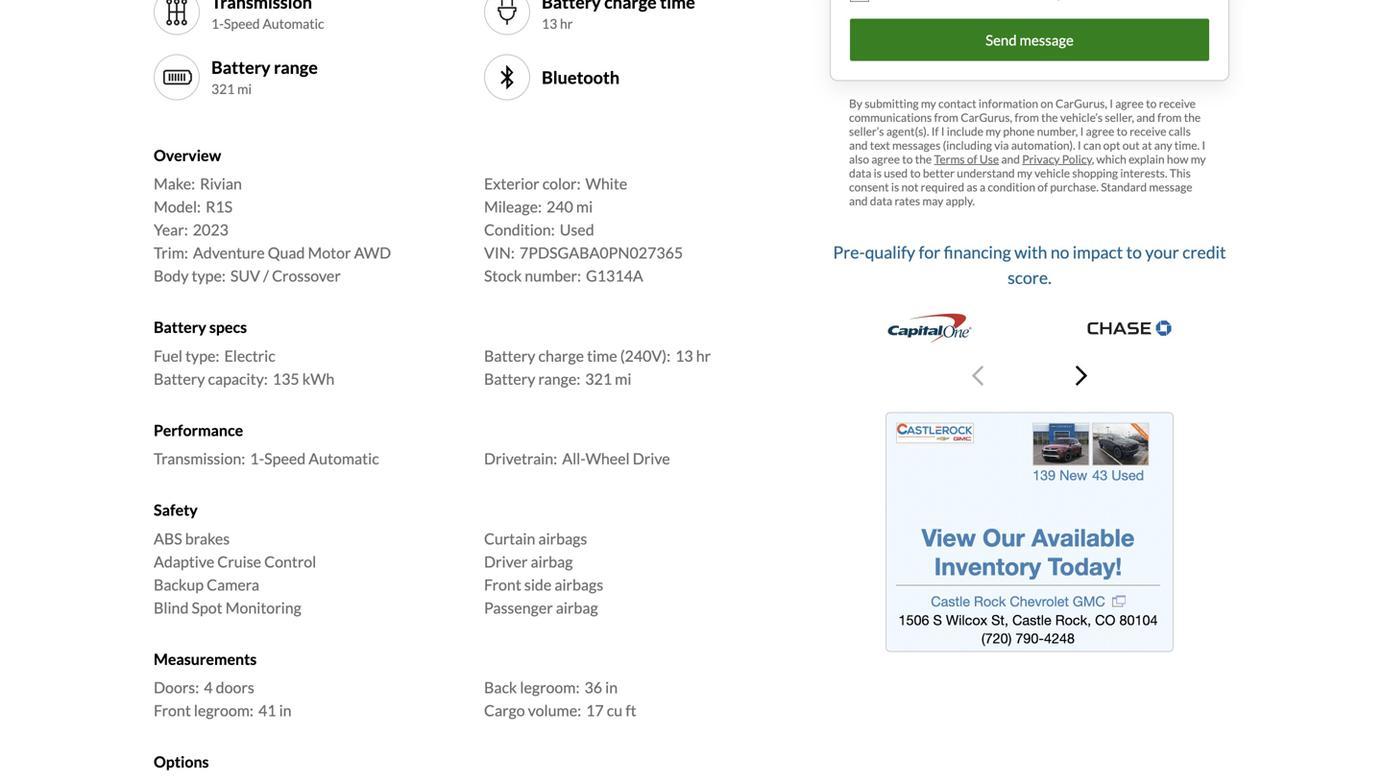 Task type: vqa. For each thing, say whether or not it's contained in the screenshot.
second ev from the top of the page
no



Task type: locate. For each thing, give the bounding box(es) containing it.
0 vertical spatial of
[[967, 152, 977, 166]]

to right seller,
[[1146, 97, 1157, 111]]

/
[[263, 267, 269, 285]]

13 right (240v):
[[675, 347, 693, 365]]

1- right "transmission" icon
[[211, 16, 224, 32]]

0 horizontal spatial the
[[915, 152, 932, 166]]

0 vertical spatial hr
[[560, 16, 573, 32]]

the up automation).
[[1041, 111, 1058, 124]]

i left the can
[[1078, 138, 1081, 152]]

0 vertical spatial receive
[[1159, 97, 1196, 111]]

curtain airbags driver airbag front side airbags passenger airbag
[[484, 529, 603, 617]]

0 horizontal spatial from
[[934, 111, 958, 124]]

1 horizontal spatial speed
[[264, 450, 306, 468]]

automatic down kwh
[[309, 450, 379, 468]]

0 vertical spatial agree
[[1115, 97, 1144, 111]]

0 horizontal spatial 321
[[211, 81, 235, 97]]

, which explain how my data is used to better understand my vehicle shopping interests. this consent is not required as a condition of purchase. standard message and data rates may apply.
[[849, 152, 1206, 208]]

brakes
[[185, 529, 230, 548]]

0 vertical spatial front
[[484, 576, 521, 594]]

airbags right "side"
[[554, 576, 603, 594]]

the left terms
[[915, 152, 932, 166]]

0 vertical spatial 321
[[211, 81, 235, 97]]

2 horizontal spatial from
[[1157, 111, 1182, 124]]

r1s
[[206, 198, 233, 216]]

pre-qualify for financing with no impact to your credit score. button
[[830, 231, 1229, 405]]

321 inside battery charge time (240v): 13 hr battery range: 321 mi
[[585, 370, 612, 388]]

1 horizontal spatial from
[[1015, 111, 1039, 124]]

from up (including
[[934, 111, 958, 124]]

1 horizontal spatial 1-
[[250, 450, 264, 468]]

crossover
[[272, 267, 341, 285]]

control
[[264, 553, 316, 571]]

performance
[[154, 421, 243, 440]]

mi right battery range image
[[237, 81, 252, 97]]

data left rates
[[870, 194, 892, 208]]

in inside "doors: 4 doors front legroom: 41 in"
[[279, 702, 292, 720]]

side
[[524, 576, 552, 594]]

cargo
[[484, 702, 525, 720]]

0 vertical spatial legroom:
[[520, 679, 580, 697]]

consent
[[849, 180, 889, 194]]

battery left charge
[[484, 347, 535, 365]]

qualify
[[865, 242, 915, 262]]

include
[[947, 124, 983, 138]]

type: down "battery specs"
[[185, 347, 219, 365]]

1 horizontal spatial hr
[[696, 347, 711, 365]]

2 vertical spatial mi
[[615, 370, 631, 388]]

agree up out on the top of page
[[1115, 97, 1144, 111]]

1 vertical spatial agree
[[1086, 124, 1114, 138]]

to down agent(s).
[[902, 152, 913, 166]]

1 vertical spatial front
[[154, 702, 191, 720]]

0 vertical spatial message
[[1020, 31, 1074, 48]]

1-
[[211, 16, 224, 32], [250, 450, 264, 468]]

0 vertical spatial mi
[[237, 81, 252, 97]]

condition:
[[484, 221, 555, 239]]

speed
[[224, 16, 260, 32], [264, 450, 306, 468]]

safety
[[154, 501, 198, 520]]

front down driver
[[484, 576, 521, 594]]

battery specs
[[154, 318, 247, 337]]

battery inside fuel type: electric battery capacity: 135 kwh
[[154, 370, 205, 388]]

front
[[484, 576, 521, 594], [154, 702, 191, 720]]

1 horizontal spatial 321
[[585, 370, 612, 388]]

1 vertical spatial 13
[[675, 347, 693, 365]]

1 vertical spatial type:
[[185, 347, 219, 365]]

0 horizontal spatial mi
[[237, 81, 252, 97]]

0 horizontal spatial legroom:
[[194, 702, 253, 720]]

321 right battery range image
[[211, 81, 235, 97]]

mi down time
[[615, 370, 631, 388]]

,
[[1092, 152, 1094, 166]]

speed down 135
[[264, 450, 306, 468]]

hr
[[560, 16, 573, 32], [696, 347, 711, 365]]

charge
[[538, 347, 584, 365]]

data
[[849, 166, 871, 180], [870, 194, 892, 208]]

overview
[[154, 146, 221, 165]]

chevron left image
[[972, 365, 983, 388]]

1 horizontal spatial message
[[1149, 180, 1192, 194]]

explain
[[1129, 152, 1165, 166]]

legroom: inside "back legroom: 36 in cargo volume: 17 cu ft"
[[520, 679, 580, 697]]

airbag right 'passenger'
[[556, 599, 598, 617]]

phone
[[1003, 124, 1035, 138]]

of down privacy
[[1038, 180, 1048, 194]]

1 horizontal spatial mi
[[576, 198, 593, 216]]

in inside "back legroom: 36 in cargo volume: 17 cu ft"
[[605, 679, 618, 697]]

2 horizontal spatial mi
[[615, 370, 631, 388]]

mi
[[237, 81, 252, 97], [576, 198, 593, 216], [615, 370, 631, 388]]

in right 41
[[279, 702, 292, 720]]

0 vertical spatial in
[[605, 679, 618, 697]]

0 horizontal spatial message
[[1020, 31, 1074, 48]]

by
[[849, 97, 862, 111]]

hr right (240v):
[[696, 347, 711, 365]]

rivian
[[200, 175, 242, 193]]

camera
[[207, 576, 259, 594]]

13 right battery charge time icon in the top left of the page
[[542, 16, 557, 32]]

type: down adventure
[[192, 267, 226, 285]]

any
[[1154, 138, 1172, 152]]

message right send on the right
[[1020, 31, 1074, 48]]

1- right transmission:
[[250, 450, 264, 468]]

required
[[921, 180, 964, 194]]

1 vertical spatial speed
[[264, 450, 306, 468]]

battery charge time image
[[492, 0, 522, 27]]

and right seller,
[[1136, 111, 1155, 124]]

spot
[[192, 599, 222, 617]]

receive up calls
[[1159, 97, 1196, 111]]

cargurus, up via
[[961, 111, 1012, 124]]

of left use
[[967, 152, 977, 166]]

1 from from the left
[[934, 111, 958, 124]]

type:
[[192, 267, 226, 285], [185, 347, 219, 365]]

36
[[584, 679, 602, 697]]

i right vehicle's
[[1109, 97, 1113, 111]]

1 vertical spatial 1-
[[250, 450, 264, 468]]

adaptive
[[154, 553, 214, 571]]

message inside button
[[1020, 31, 1074, 48]]

0 horizontal spatial in
[[279, 702, 292, 720]]

2 horizontal spatial the
[[1184, 111, 1201, 124]]

my up if
[[921, 97, 936, 111]]

13 hr
[[542, 16, 573, 32]]

1 vertical spatial mi
[[576, 198, 593, 216]]

automatic
[[263, 16, 324, 32], [309, 450, 379, 468]]

i right number,
[[1080, 124, 1084, 138]]

and left text
[[849, 138, 868, 152]]

1 vertical spatial in
[[279, 702, 292, 720]]

battery inside battery range 321 mi
[[211, 57, 271, 78]]

text
[[870, 138, 890, 152]]

vehicle
[[1034, 166, 1070, 180]]

at
[[1142, 138, 1152, 152]]

agree right 'also'
[[871, 152, 900, 166]]

i right time.
[[1202, 138, 1205, 152]]

is left not
[[891, 180, 899, 194]]

battery for charge
[[484, 347, 535, 365]]

1 horizontal spatial of
[[1038, 180, 1048, 194]]

1 vertical spatial airbags
[[554, 576, 603, 594]]

1 vertical spatial 321
[[585, 370, 612, 388]]

1 horizontal spatial front
[[484, 576, 521, 594]]

volume:
[[528, 702, 581, 720]]

1 vertical spatial message
[[1149, 180, 1192, 194]]

battery up fuel
[[154, 318, 206, 337]]

with
[[1014, 242, 1047, 262]]

apply.
[[946, 194, 975, 208]]

vin:
[[484, 244, 515, 262]]

to inside , which explain how my data is used to better understand my vehicle shopping interests. this consent is not required as a condition of purchase. standard message and data rates may apply.
[[910, 166, 921, 180]]

pre-qualify for financing with no impact to your credit score.
[[833, 242, 1226, 287]]

to right used
[[910, 166, 921, 180]]

may
[[922, 194, 943, 208]]

from left on
[[1015, 111, 1039, 124]]

chevron right image
[[1076, 365, 1087, 388]]

number:
[[525, 267, 581, 285]]

0 horizontal spatial 13
[[542, 16, 557, 32]]

1 vertical spatial hr
[[696, 347, 711, 365]]

1 horizontal spatial legroom:
[[520, 679, 580, 697]]

privacy policy link
[[1022, 152, 1092, 166]]

and down 'also'
[[849, 194, 868, 208]]

receive up explain on the right of the page
[[1130, 124, 1166, 138]]

data down text
[[849, 166, 871, 180]]

airbags
[[538, 529, 587, 548], [554, 576, 603, 594]]

agree up ,
[[1086, 124, 1114, 138]]

1 vertical spatial legroom:
[[194, 702, 253, 720]]

speed up battery range 321 mi
[[224, 16, 260, 32]]

0 vertical spatial airbag
[[531, 553, 573, 571]]

color:
[[542, 175, 581, 193]]

mi inside battery range 321 mi
[[237, 81, 252, 97]]

0 horizontal spatial front
[[154, 702, 191, 720]]

0 vertical spatial type:
[[192, 267, 226, 285]]

0 horizontal spatial speed
[[224, 16, 260, 32]]

is left used
[[874, 166, 882, 180]]

2 vertical spatial agree
[[871, 152, 900, 166]]

1 horizontal spatial 13
[[675, 347, 693, 365]]

0 horizontal spatial 1-
[[211, 16, 224, 32]]

legroom: down the doors
[[194, 702, 253, 720]]

321 down time
[[585, 370, 612, 388]]

message down how
[[1149, 180, 1192, 194]]

contact
[[938, 97, 976, 111]]

time.
[[1174, 138, 1200, 152]]

which
[[1096, 152, 1126, 166]]

front down doors:
[[154, 702, 191, 720]]

white
[[585, 175, 627, 193]]

g1314a
[[586, 267, 643, 285]]

1 horizontal spatial in
[[605, 679, 618, 697]]

from
[[934, 111, 958, 124], [1015, 111, 1039, 124], [1157, 111, 1182, 124]]

and right use
[[1001, 152, 1020, 166]]

in right 36
[[605, 679, 618, 697]]

1 vertical spatial data
[[870, 194, 892, 208]]

abs brakes adaptive cruise control backup camera blind spot monitoring
[[154, 529, 316, 617]]

airbags up "side"
[[538, 529, 587, 548]]

as
[[967, 180, 977, 194]]

1 horizontal spatial is
[[891, 180, 899, 194]]

the up time.
[[1184, 111, 1201, 124]]

0 vertical spatial speed
[[224, 16, 260, 32]]

electric
[[224, 347, 275, 365]]

type: inside fuel type: electric battery capacity: 135 kwh
[[185, 347, 219, 365]]

to left your
[[1126, 242, 1142, 262]]

legroom:
[[520, 679, 580, 697], [194, 702, 253, 720]]

used
[[884, 166, 908, 180]]

cargurus, right on
[[1056, 97, 1107, 111]]

battery down 1-speed automatic
[[211, 57, 271, 78]]

a
[[980, 180, 985, 194]]

and inside , which explain how my data is used to better understand my vehicle shopping interests. this consent is not required as a condition of purchase. standard message and data rates may apply.
[[849, 194, 868, 208]]

better
[[923, 166, 955, 180]]

airbag up "side"
[[531, 553, 573, 571]]

2 horizontal spatial agree
[[1115, 97, 1144, 111]]

0 horizontal spatial is
[[874, 166, 882, 180]]

battery
[[211, 57, 271, 78], [154, 318, 206, 337], [484, 347, 535, 365], [154, 370, 205, 388], [484, 370, 535, 388]]

my left vehicle
[[1017, 166, 1032, 180]]

1 horizontal spatial agree
[[1086, 124, 1114, 138]]

from up any
[[1157, 111, 1182, 124]]

battery range image
[[161, 62, 192, 93]]

to left at
[[1117, 124, 1127, 138]]

mi up used
[[576, 198, 593, 216]]

1 vertical spatial receive
[[1130, 124, 1166, 138]]

automatic up the range
[[263, 16, 324, 32]]

1 vertical spatial automatic
[[309, 450, 379, 468]]

suv
[[230, 267, 260, 285]]

advertisement region
[[886, 413, 1174, 653]]

hr up bluetooth
[[560, 16, 573, 32]]

legroom: up volume: in the bottom of the page
[[520, 679, 580, 697]]

1 horizontal spatial the
[[1041, 111, 1058, 124]]

1 vertical spatial airbag
[[556, 599, 598, 617]]

receive
[[1159, 97, 1196, 111], [1130, 124, 1166, 138]]

submitting
[[865, 97, 919, 111]]

message
[[1020, 31, 1074, 48], [1149, 180, 1192, 194]]

1 vertical spatial of
[[1038, 180, 1048, 194]]

seller's
[[849, 124, 884, 138]]

battery down fuel
[[154, 370, 205, 388]]

capacity:
[[208, 370, 268, 388]]

how
[[1167, 152, 1188, 166]]



Task type: describe. For each thing, give the bounding box(es) containing it.
0 vertical spatial airbags
[[538, 529, 587, 548]]

time
[[587, 347, 617, 365]]

0 vertical spatial 1-
[[211, 16, 224, 32]]

4
[[204, 679, 213, 697]]

battery for specs
[[154, 318, 206, 337]]

i right if
[[941, 124, 945, 138]]

240
[[546, 198, 573, 216]]

information
[[979, 97, 1038, 111]]

can
[[1083, 138, 1101, 152]]

135
[[273, 370, 299, 388]]

make: rivian model: r1s year: 2023 trim: adventure quad motor awd body type: suv / crossover
[[154, 175, 391, 285]]

0 horizontal spatial cargurus,
[[961, 111, 1012, 124]]

also
[[849, 152, 869, 166]]

messages
[[892, 138, 941, 152]]

message inside , which explain how my data is used to better understand my vehicle shopping interests. this consent is not required as a condition of purchase. standard message and data rates may apply.
[[1149, 180, 1192, 194]]

agent(s).
[[886, 124, 929, 138]]

0 horizontal spatial agree
[[871, 152, 900, 166]]

measurements
[[154, 650, 257, 669]]

0 vertical spatial 13
[[542, 16, 557, 32]]

shopping
[[1072, 166, 1118, 180]]

awd
[[354, 244, 391, 262]]

back legroom: 36 in cargo volume: 17 cu ft
[[484, 679, 636, 720]]

vehicle's
[[1060, 111, 1103, 124]]

understand
[[957, 166, 1015, 180]]

on
[[1040, 97, 1053, 111]]

kwh
[[302, 370, 335, 388]]

legroom: inside "doors: 4 doors front legroom: 41 in"
[[194, 702, 253, 720]]

terms of use and privacy policy
[[934, 152, 1092, 166]]

fuel type: electric battery capacity: 135 kwh
[[154, 347, 335, 388]]

wheel
[[585, 450, 630, 468]]

2023
[[193, 221, 228, 239]]

0 vertical spatial data
[[849, 166, 871, 180]]

to inside pre-qualify for financing with no impact to your credit score.
[[1126, 242, 1142, 262]]

13 inside battery charge time (240v): 13 hr battery range: 321 mi
[[675, 347, 693, 365]]

fuel
[[154, 347, 182, 365]]

type: inside make: rivian model: r1s year: 2023 trim: adventure quad motor awd body type: suv / crossover
[[192, 267, 226, 285]]

passenger
[[484, 599, 553, 617]]

blind
[[154, 599, 189, 617]]

1 horizontal spatial cargurus,
[[1056, 97, 1107, 111]]

score.
[[1008, 267, 1052, 287]]

interests.
[[1120, 166, 1167, 180]]

exterior color: white mileage: 240 mi condition: used vin: 7pdsgaba0pn027365 stock number: g1314a
[[484, 175, 683, 285]]

send message button
[[850, 19, 1209, 61]]

stock
[[484, 267, 522, 285]]

battery charge time (240v): 13 hr battery range: 321 mi
[[484, 347, 711, 388]]

my right how
[[1191, 152, 1206, 166]]

0 horizontal spatial hr
[[560, 16, 573, 32]]

my left phone on the top right of page
[[986, 124, 1001, 138]]

terms
[[934, 152, 965, 166]]

battery for range
[[211, 57, 271, 78]]

motor
[[308, 244, 351, 262]]

front inside curtain airbags driver airbag front side airbags passenger airbag
[[484, 576, 521, 594]]

this
[[1170, 166, 1191, 180]]

2 from from the left
[[1015, 111, 1039, 124]]

abs
[[154, 529, 182, 548]]

hr inside battery charge time (240v): 13 hr battery range: 321 mi
[[696, 347, 711, 365]]

driver
[[484, 553, 528, 571]]

1-speed automatic
[[211, 16, 324, 32]]

no
[[1051, 242, 1069, 262]]

terms of use link
[[934, 152, 999, 166]]

use
[[980, 152, 999, 166]]

drive
[[633, 450, 670, 468]]

standard
[[1101, 180, 1147, 194]]

seller,
[[1105, 111, 1134, 124]]

range
[[274, 57, 318, 78]]

0 horizontal spatial of
[[967, 152, 977, 166]]

purchase.
[[1050, 180, 1099, 194]]

mi inside battery charge time (240v): 13 hr battery range: 321 mi
[[615, 370, 631, 388]]

backup
[[154, 576, 204, 594]]

automation).
[[1011, 138, 1075, 152]]

for
[[919, 242, 941, 262]]

quad
[[268, 244, 305, 262]]

mi inside exterior color: white mileage: 240 mi condition: used vin: 7pdsgaba0pn027365 stock number: g1314a
[[576, 198, 593, 216]]

pre-
[[833, 242, 865, 262]]

impact
[[1073, 242, 1123, 262]]

all-
[[562, 450, 585, 468]]

321 inside battery range 321 mi
[[211, 81, 235, 97]]

calls
[[1169, 124, 1191, 138]]

by submitting my contact information on cargurus, i agree to receive communications from cargurus, from the vehicle's seller, and from the seller's agent(s). if i include my phone number, i agree to receive calls and text messages (including via automation). i can opt out at any time. i also agree to the
[[849, 97, 1205, 166]]

cruise
[[217, 553, 261, 571]]

transmission image
[[161, 0, 192, 27]]

drivetrain:
[[484, 450, 557, 468]]

transmission: 1-speed automatic
[[154, 450, 379, 468]]

not
[[901, 180, 918, 194]]

transmission:
[[154, 450, 245, 468]]

17
[[586, 702, 604, 720]]

3 from from the left
[[1157, 111, 1182, 124]]

send message
[[986, 31, 1074, 48]]

via
[[994, 138, 1009, 152]]

of inside , which explain how my data is used to better understand my vehicle shopping interests. this consent is not required as a condition of purchase. standard message and data rates may apply.
[[1038, 180, 1048, 194]]

communications
[[849, 111, 932, 124]]

front inside "doors: 4 doors front legroom: 41 in"
[[154, 702, 191, 720]]

battery left range:
[[484, 370, 535, 388]]

0 vertical spatial automatic
[[263, 16, 324, 32]]

make:
[[154, 175, 195, 193]]

41
[[258, 702, 276, 720]]

(including
[[943, 138, 992, 152]]

out
[[1123, 138, 1140, 152]]

drivetrain: all-wheel drive
[[484, 450, 670, 468]]

monitoring
[[225, 599, 301, 617]]

curtain
[[484, 529, 535, 548]]

(240v):
[[620, 347, 670, 365]]

rates
[[895, 194, 920, 208]]

year:
[[154, 221, 188, 239]]

ft
[[625, 702, 636, 720]]

bluetooth image
[[492, 62, 522, 93]]



